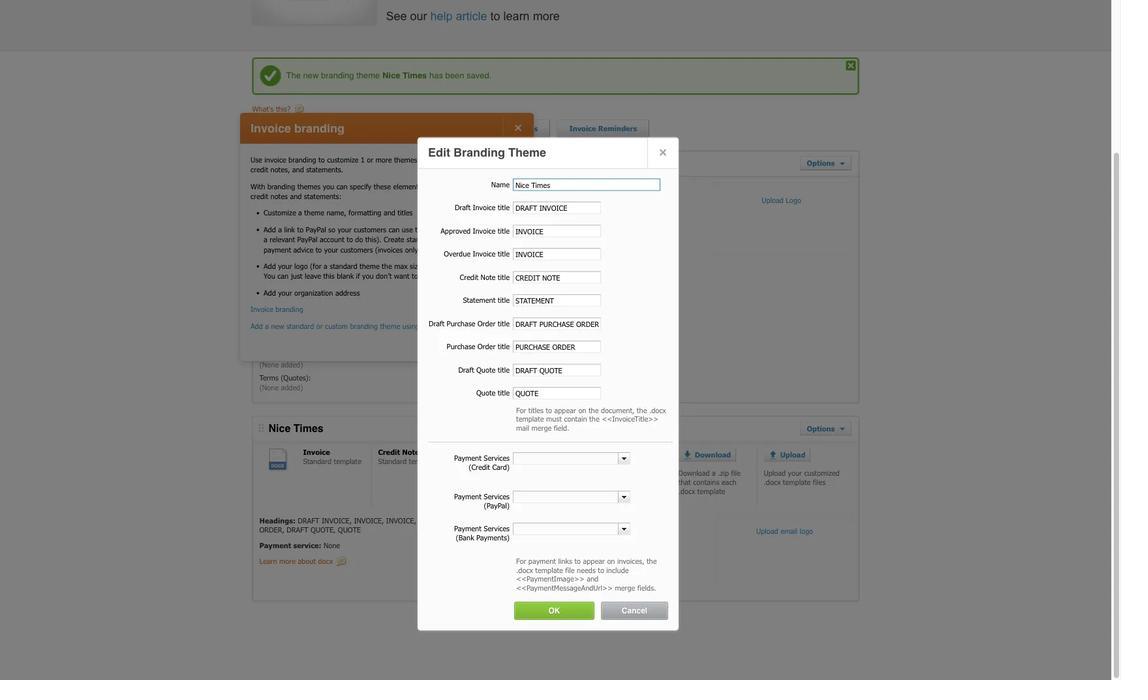 Task type: describe. For each thing, give the bounding box(es) containing it.
title for purchase order title
[[498, 343, 510, 351]]

logo inside contact details turtle inc upload logo
[[786, 196, 802, 205]]

use inside the add your logo (for a standard theme the max size is 400x120 pixel image file). you can just leave this blank if you don't want to use a logo.
[[421, 272, 432, 281]]

name,
[[327, 209, 347, 218]]

quote, down invoice branding link
[[284, 319, 309, 328]]

appear inside for payment links to appear on invoices, the .docx template file needs to include <<paymentimage>> and <<paymentmessageandurl>> merge fields.
[[583, 557, 605, 566]]

invoices, inside for payment links to appear on invoices, the .docx template file needs to include <<paymentimage>> and <<paymentmessageandurl>> merge fields.
[[618, 557, 645, 566]]

you inside the "add a link to paypal so your customers can use this to pay you online (you'll need a relevant paypal account to do this). create standard text to be a message or payment advice to your customers (invoices only). you don't need to have this."
[[426, 245, 437, 254]]

title for draft quote title
[[498, 366, 510, 375]]

to left "have"
[[475, 245, 482, 254]]

and up align:
[[384, 209, 396, 218]]

and inside terms & payment advice (invoice and statement): (none added) terms (quotes): (none added)
[[368, 351, 380, 360]]

invoice inside invoice standard template
[[303, 448, 330, 457]]

template inside 'download a .zip file that contains each .docx template'
[[698, 487, 726, 496]]

(invoice
[[340, 351, 366, 360]]

upload for upload your customized .docx template files
[[764, 469, 786, 478]]

0.4 in font: arial unicode ms,               9pt
[[260, 182, 509, 201]]

invoices, inside use invoice branding to customize 1 or more themes to appear on your invoices, credit notes, and statements.
[[479, 155, 506, 164]]

statements:
[[304, 192, 342, 201]]

logo.
[[440, 272, 455, 281]]

1 horizontal spatial times
[[403, 71, 427, 81]]

(for
[[310, 262, 322, 271]]

about
[[298, 558, 316, 566]]

discount
[[269, 293, 296, 302]]

or inside use invoice branding to customize 1 or more themes to appear on your invoices, credit notes, and statements.
[[367, 155, 374, 164]]

draft up payment service: none
[[287, 526, 309, 535]]

(credit
[[469, 463, 490, 472]]

2 terms from the top
[[260, 374, 279, 382]]

this.
[[501, 245, 515, 254]]

order for purchase order standard template
[[564, 448, 584, 457]]

the for theme
[[382, 262, 392, 271]]

your right so
[[338, 225, 352, 234]]

your inside use invoice branding to customize 1 or more themes to appear on your invoices, credit notes, and statements.
[[463, 155, 477, 164]]

standard inside the add your logo (for a standard theme the max size is 400x120 pixel image file). you can just leave this blank if you don't want to use a logo.
[[330, 262, 358, 271]]

to right needs
[[598, 566, 605, 575]]

1 terms from the top
[[260, 351, 279, 360]]

contains
[[694, 478, 720, 487]]

to down the headings
[[316, 245, 322, 254]]

branding for new
[[287, 124, 320, 132]]

template inside the quote standard template
[[634, 457, 662, 466]]

upload your customized .docx template files
[[764, 469, 840, 487]]

order for purchase order title
[[478, 343, 496, 351]]

0 vertical spatial nice
[[383, 71, 401, 81]]

upload for upload
[[781, 451, 806, 459]]

show:
[[260, 214, 279, 223]]

registered
[[269, 273, 302, 282]]

Approved Invoice title text field
[[513, 225, 601, 238]]

upload inside contact details turtle inc upload logo
[[762, 196, 784, 205]]

nice times
[[269, 422, 324, 435]]

terms & payment advice (invoice and statement): (none added) terms (quotes): (none added)
[[260, 351, 420, 392]]

5 title from the top
[[498, 296, 510, 305]]

name
[[492, 180, 510, 189]]

services for payment services (paypal)
[[484, 493, 510, 502]]

headings: for headings:
[[260, 516, 296, 525]]

for
[[424, 182, 433, 191]]

service:
[[294, 542, 322, 550]]

be
[[460, 235, 467, 244]]

1 vertical spatial nice
[[269, 422, 291, 435]]

400x120
[[431, 262, 458, 271]]

upload email logo
[[757, 527, 814, 536]]

add for add your organization address
[[264, 289, 276, 297]]

address inside show: tax number column headings tax column unit price and quantity payment advice cut-away registered address logo discount
[[304, 273, 329, 282]]

must
[[547, 415, 562, 424]]

to right the 'links'
[[575, 557, 581, 566]]

0 vertical spatial tax
[[456, 243, 466, 252]]

your inside the add your logo (for a standard theme the max size is 400x120 pixel image file). you can just leave this blank if you don't want to use a logo.
[[278, 262, 292, 271]]

your down the registered
[[278, 289, 292, 297]]

0 horizontal spatial times
[[294, 422, 324, 435]]

to left pay
[[429, 225, 435, 234]]

sales
[[435, 182, 451, 191]]

you inside the add your logo (for a standard theme the max size is 400x120 pixel image file). you can just leave this blank if you don't want to use a logo.
[[363, 272, 374, 281]]

on inside for titles to appear on the document, the .docx template must contain the <<invoicetitle>> mail merge field.
[[579, 406, 587, 415]]

invoice up image
[[473, 250, 496, 259]]

has
[[430, 71, 443, 81]]

0 horizontal spatial new
[[271, 322, 284, 331]]

branding right the
[[321, 71, 354, 81]]

invoice up subtotal
[[473, 227, 496, 235]]

statement, inside draft invoice,                 invoice,                 invoice,                 credit note,                 statement,                             draft purchase order,                 purchase order,                             draft quote,                             quote
[[468, 516, 508, 525]]

been
[[446, 71, 465, 81]]

is
[[424, 262, 429, 271]]

each
[[722, 478, 737, 487]]

standard inside statement standard template
[[454, 457, 482, 466]]

for titles to appear on the document, the .docx template must contain the <<invoicetitle>> mail merge field.
[[517, 406, 667, 433]]

you inside with branding themes you can specify these elements for sales (customer) invoices, credit notes and statements:
[[323, 182, 334, 191]]

titles inside for titles to appear on the document, the .docx template must contain the <<invoicetitle>> mail merge field.
[[529, 406, 544, 415]]

links
[[559, 557, 573, 566]]

arial
[[278, 192, 295, 201]]

.docx inside for payment links to appear on invoices, the .docx template file needs to include <<paymentimage>> and <<paymentmessageandurl>> merge fields.
[[517, 566, 533, 575]]

invoice down discount
[[251, 305, 274, 314]]

the new branding theme nice times has been saved.
[[286, 71, 492, 81]]

logo align:                                      right tax                 exclusive tax subtotals                                                  by a single tax subtotal currency conversion as                                                          a single tax total
[[376, 223, 504, 262]]

margins
[[316, 182, 340, 191]]

standard inside the quote standard template
[[604, 457, 632, 466]]

template inside statement standard template
[[484, 457, 512, 466]]

draft down invoice branding link
[[260, 319, 281, 328]]

page: us letter margins top: 0.5 in bottom: 0.4 in
[[260, 182, 429, 191]]

1 horizontal spatial single
[[458, 253, 476, 262]]

9 title from the top
[[498, 389, 510, 398]]

draft for draft quote title
[[459, 366, 474, 375]]

services for payment services (credit card)
[[484, 454, 510, 463]]

statement standard template
[[454, 448, 512, 466]]

payment services (paypal)
[[455, 493, 510, 510]]

contain
[[564, 415, 588, 424]]

themes inside with branding themes you can specify these elements for sales (customer) invoices, credit notes and statements:
[[298, 182, 321, 191]]

1
[[361, 155, 365, 164]]

payment inside show: tax number column headings tax column unit price and quantity payment advice cut-away registered address logo discount
[[269, 263, 296, 272]]

payment for payment services (paypal)
[[455, 493, 482, 502]]

advice
[[318, 351, 338, 360]]

standard inside the "add a link to paypal so your customers can use this to pay you online (you'll need a relevant paypal account to do this). create standard text to be a message or payment advice to your customers (invoices only). you don't need to have this."
[[407, 235, 435, 244]]

9pt
[[343, 192, 355, 201]]

branding for edit
[[454, 146, 505, 160]]

you inside the add your logo (for a standard theme the max size is 400x120 pixel image file). you can just leave this blank if you don't want to use a logo.
[[264, 272, 275, 281]]

invoice
[[265, 155, 286, 164]]

letter
[[292, 182, 313, 191]]

0 horizontal spatial single
[[435, 243, 454, 252]]

to left be
[[451, 235, 457, 244]]

to left edit
[[420, 155, 426, 164]]

file).
[[499, 262, 513, 271]]

link
[[284, 225, 295, 234]]

a right the by
[[429, 243, 433, 252]]

draft down statement title
[[505, 310, 527, 319]]

tax up unit
[[269, 243, 279, 252]]

standard inside purchase order standard template
[[529, 457, 557, 466]]

Overdue Invoice title text field
[[513, 248, 601, 261]]

exclusive
[[389, 233, 417, 242]]

article
[[456, 10, 488, 23]]

notes,
[[271, 165, 290, 174]]

invoice up the online
[[473, 203, 496, 212]]

Statement title text field
[[513, 295, 601, 307]]

add your logo (for a standard theme the max size is 400x120 pixel image file). you can just leave this blank if you don't want to use a logo.
[[264, 262, 513, 281]]

contact details turtle inc upload logo
[[602, 182, 802, 205]]

Quote title text field
[[513, 388, 601, 400]]

1 horizontal spatial tax
[[478, 253, 488, 262]]

max
[[395, 262, 408, 271]]

2 invoice branding from the top
[[251, 305, 304, 314]]

2 in from the left
[[422, 182, 429, 191]]

don't inside the add your logo (for a standard theme the max size is 400x120 pixel image file). you can just leave this blank if you don't want to use a logo.
[[376, 272, 392, 281]]

merge inside for titles to appear on the document, the .docx template must contain the <<invoicetitle>> mail merge field.
[[532, 424, 552, 433]]

add a new standard or custom branding theme using docx
[[251, 322, 440, 331]]

field.
[[554, 424, 570, 433]]

services for payment services (bank payments)
[[484, 525, 510, 534]]

column
[[269, 233, 293, 242]]

2 (none from the top
[[260, 383, 279, 392]]

a left logo.
[[434, 272, 438, 281]]

notes
[[271, 192, 288, 201]]

&
[[281, 351, 286, 360]]

title for credit note title
[[498, 273, 510, 282]]

0 vertical spatial titles
[[398, 209, 413, 218]]

see our help article to learn more
[[386, 10, 560, 23]]

a left column
[[264, 235, 268, 244]]

can inside the "add a link to paypal so your customers can use this to pay you online (you'll need a relevant paypal account to do this). create standard text to be a message or payment advice to your customers (invoices only). you don't need to have this."
[[389, 225, 400, 234]]

branding inside use invoice branding to customize 1 or more themes to appear on your invoices, credit notes, and statements.
[[289, 155, 317, 164]]

credit inside use invoice branding to customize 1 or more themes to appear on your invoices, credit notes, and statements.
[[251, 165, 268, 174]]

tax up currency on the left of page
[[376, 243, 387, 252]]

Draft Quote title text field
[[513, 364, 601, 377]]

new branding theme link
[[256, 120, 353, 137]]

custom
[[325, 322, 348, 331]]

0.4 inside 0.4 in font: arial unicode ms,               9pt
[[488, 182, 500, 191]]

pay
[[437, 225, 449, 234]]

0 vertical spatial order
[[478, 319, 496, 328]]

docx
[[422, 322, 440, 331]]

invoice left reminders
[[570, 124, 597, 133]]

quote for quote standard template
[[604, 448, 626, 457]]

merge inside for payment links to appear on invoices, the .docx template file needs to include <<paymentimage>> and <<paymentmessageandurl>> merge fields.
[[616, 584, 636, 593]]

.docx inside 'download a .zip file that contains each .docx template'
[[679, 487, 696, 496]]

credit inside draft invoice,                 invoice,                 invoice,                 credit note,                 statement,                             draft purchase order,                 purchase order,                             draft quote,                             quote
[[419, 516, 443, 525]]

themes inside use invoice branding to customize 1 or more themes to appear on your invoices, credit notes, and statements.
[[394, 155, 418, 164]]

logo for email
[[800, 527, 814, 536]]

our
[[410, 10, 427, 23]]

total
[[490, 253, 504, 262]]

number
[[282, 223, 306, 232]]

us
[[280, 182, 290, 191]]

ok
[[549, 607, 561, 616]]

payment services (credit card)
[[455, 454, 510, 472]]

card)
[[493, 463, 510, 472]]

quote, down organization in the left top of the page
[[311, 319, 336, 328]]

.docx inside upload your customized .docx template files
[[764, 478, 781, 487]]

add for add a link to paypal so your customers can use this to pay you online (you'll need a relevant paypal account to do this). create standard text to be a message or payment advice to your customers (invoices only). you don't need to have this.
[[264, 225, 276, 234]]

payment inside terms & payment advice (invoice and statement): (none added) terms (quotes): (none added)
[[288, 351, 315, 360]]

branding down discount
[[276, 305, 304, 314]]

inc
[[623, 192, 633, 201]]

to left do on the left top
[[347, 235, 353, 244]]

theme inside the add your logo (for a standard theme the max size is 400x120 pixel image file). you can just leave this blank if you don't want to use a logo.
[[360, 262, 380, 271]]

what's this?
[[252, 105, 291, 113]]

overdue invoice title
[[444, 250, 510, 259]]

see
[[386, 10, 407, 23]]

tax up (invoices
[[376, 233, 387, 242]]

leave
[[305, 272, 321, 281]]

payment for payment services (bank payments)
[[455, 525, 482, 534]]

a right (for
[[324, 262, 328, 271]]

payment services
[[474, 124, 538, 133]]

to inside for titles to appear on the document, the .docx template must contain the <<invoicetitle>> mail merge field.
[[546, 406, 553, 415]]

0 vertical spatial need
[[507, 225, 523, 234]]

theme for new branding theme
[[322, 124, 346, 132]]

advice inside show: tax number column headings tax column unit price and quantity payment advice cut-away registered address logo discount
[[298, 263, 318, 272]]

standard up "us"
[[269, 157, 314, 169]]

(invoices
[[375, 245, 403, 254]]

0 horizontal spatial more
[[280, 558, 296, 566]]

template inside credit note standard template
[[409, 457, 437, 466]]

standard inside credit note standard template
[[378, 457, 407, 466]]

page:
[[260, 182, 277, 191]]

branding up customize
[[295, 122, 345, 135]]

so
[[329, 225, 336, 234]]

download for download a .zip file that contains each .docx template
[[679, 469, 710, 478]]

can inside the add your logo (for a standard theme the max size is 400x120 pixel image file). you can just leave this blank if you don't want to use a logo.
[[278, 272, 289, 281]]

template inside for titles to appear on the document, the .docx template must contain the <<invoicetitle>> mail merge field.
[[517, 415, 544, 424]]

draft down the (paypal)
[[510, 516, 532, 525]]

customize a theme name, formatting and titles
[[264, 209, 413, 218]]

learn more about docx
[[260, 558, 333, 566]]

quantity
[[315, 253, 341, 262]]

download for download
[[695, 451, 732, 459]]

1 in from the left
[[372, 182, 379, 191]]

branding right the custom
[[350, 322, 378, 331]]

options for standard
[[808, 159, 838, 168]]

credit inside the headings: draft invoice,             invoice,             invoice,             credit note,             statement,             draft purchase order,                         purchase order, draft quote,                         quote,             remittance advice,             receipt
[[414, 310, 439, 319]]

remittance
[[338, 319, 380, 328]]

default settings
[[392, 124, 450, 133]]

2 vertical spatial standard
[[287, 322, 314, 331]]

invoice down what's this?
[[251, 122, 291, 135]]

1 horizontal spatial new
[[303, 71, 319, 81]]

file inside 'download a .zip file that contains each .docx template'
[[732, 469, 741, 478]]

0 vertical spatial quote
[[477, 366, 496, 375]]

show: tax number column headings tax column unit price and quantity payment advice cut-away registered address logo discount
[[260, 214, 349, 302]]

or inside the "add a link to paypal so your customers can use this to pay you online (you'll need a relevant paypal account to do this). create standard text to be a message or payment advice to your customers (invoices only). you don't need to have this."
[[506, 235, 512, 244]]

this?
[[276, 105, 291, 113]]

draft invoice,                 invoice,                 invoice,                 credit note,                 statement,                             draft purchase order,                 purchase order,                             draft quote,                             quote
[[260, 516, 633, 535]]

cut-
[[321, 263, 333, 272]]

and inside use invoice branding to customize 1 or more themes to appear on your invoices, credit notes, and statements.
[[292, 165, 304, 174]]

0 vertical spatial paypal
[[306, 225, 326, 234]]

note for title
[[481, 273, 496, 282]]

tax down show:
[[269, 223, 279, 232]]

add a link to paypal so your customers can use this to pay you online (you'll need a relevant paypal account to do this). create standard text to be a message or payment advice to your customers (invoices only). you don't need to have this.
[[264, 225, 523, 254]]

(you'll
[[486, 225, 505, 234]]

1 vertical spatial paypal
[[297, 235, 318, 244]]



Task type: locate. For each thing, give the bounding box(es) containing it.
statement up (credit
[[454, 448, 491, 457]]

1 vertical spatial note
[[402, 448, 420, 457]]

quote standard template
[[604, 448, 662, 466]]

1 vertical spatial logo
[[800, 527, 814, 536]]

a up number
[[299, 209, 302, 218]]

1 horizontal spatial credit
[[460, 273, 479, 282]]

note for standard
[[402, 448, 420, 457]]

logo inside show: tax number column headings tax column unit price and quantity payment advice cut-away registered address logo discount
[[269, 283, 284, 292]]

file left needs
[[566, 566, 575, 575]]

new
[[269, 124, 285, 132]]

your up (customer)
[[463, 155, 477, 164]]

use
[[402, 225, 413, 234], [421, 272, 432, 281]]

2 horizontal spatial on
[[608, 557, 616, 566]]

0 vertical spatial headings:
[[260, 310, 291, 319]]

1 horizontal spatial or
[[367, 155, 374, 164]]

use inside the "add a link to paypal so your customers can use this to pay you online (you'll need a relevant paypal account to do this). create standard text to be a message or payment advice to your customers (invoices only). you don't need to have this."
[[402, 225, 413, 234]]

2 title from the top
[[498, 227, 510, 235]]

times
[[403, 71, 427, 81], [294, 422, 324, 435]]

default
[[392, 124, 418, 133]]

image
[[477, 262, 497, 271]]

1 vertical spatial merge
[[616, 584, 636, 593]]

this up the by
[[415, 225, 427, 234]]

purchase inside purchase order standard template
[[529, 448, 562, 457]]

download inside download link
[[695, 451, 732, 459]]

services for payment services
[[508, 124, 538, 133]]

1 horizontal spatial you
[[426, 245, 437, 254]]

for inside for titles to appear on the document, the .docx template must contain the <<invoicetitle>> mail merge field.
[[517, 406, 527, 415]]

for for for titles to appear on the document, the .docx template must contain the <<invoicetitle>> mail merge field.
[[517, 406, 527, 415]]

logo for your
[[295, 262, 308, 271]]

<<paymentimage>>
[[517, 575, 585, 584]]

appear inside for titles to appear on the document, the .docx template must contain the <<invoicetitle>> mail merge field.
[[555, 406, 577, 415]]

download link
[[679, 448, 737, 462]]

0 vertical spatial logo
[[786, 196, 802, 205]]

edit branding theme
[[428, 146, 547, 160]]

title down name
[[498, 203, 510, 212]]

1 vertical spatial headings:
[[260, 516, 296, 525]]

0 vertical spatial for
[[517, 406, 527, 415]]

invoice down the 'nice times'
[[303, 448, 330, 457]]

customized
[[805, 469, 840, 478]]

1 horizontal spatial logo
[[800, 527, 814, 536]]

advice inside the "add a link to paypal so your customers can use this to pay you online (you'll need a relevant paypal account to do this). create standard text to be a message or payment advice to your customers (invoices only). you don't need to have this."
[[294, 245, 314, 254]]

you inside the "add a link to paypal so your customers can use this to pay you online (you'll need a relevant paypal account to do this). create standard text to be a message or payment advice to your customers (invoices only). you don't need to have this."
[[451, 225, 462, 234]]

0 vertical spatial you
[[323, 182, 334, 191]]

services inside payment services (credit card)
[[484, 454, 510, 463]]

appear up sales on the left top of page
[[428, 155, 450, 164]]

payment services link
[[462, 120, 551, 138]]

can inside with branding themes you can specify these elements for sales (customer) invoices, credit notes and statements:
[[337, 182, 348, 191]]

title up draft quote title at the left bottom
[[498, 343, 510, 351]]

note, inside the headings: draft invoice,             invoice,             invoice,             credit note,             statement,             draft purchase order,                         purchase order, draft quote,                         quote,             remittance advice,             receipt
[[441, 310, 461, 319]]

1 vertical spatial theme
[[509, 146, 547, 160]]

0 vertical spatial advice
[[294, 245, 314, 254]]

standard down <<invoicetitle>>
[[604, 457, 632, 466]]

with
[[251, 182, 265, 191]]

your down "upload" link
[[789, 469, 803, 478]]

branding inside with branding themes you can specify these elements for sales (customer) invoices, credit notes and statements:
[[268, 182, 295, 191]]

docx
[[318, 558, 333, 566]]

0 horizontal spatial note
[[402, 448, 420, 457]]

top:
[[343, 182, 356, 191]]

for for for payment links to appear on invoices, the .docx template file needs to include <<paymentimage>> and <<paymentmessageandurl>> merge fields.
[[517, 557, 527, 566]]

standard inside invoice standard template
[[303, 457, 332, 466]]

you down unit
[[264, 272, 275, 281]]

note, up (bank
[[446, 516, 466, 525]]

0 horizontal spatial payment
[[264, 245, 291, 254]]

1 vertical spatial terms
[[260, 374, 279, 382]]

theme
[[357, 71, 380, 81], [305, 209, 325, 218], [360, 262, 380, 271], [380, 322, 400, 331]]

payment inside "payment services (paypal)"
[[455, 493, 482, 502]]

to up statements. on the top left of page
[[319, 155, 325, 164]]

1 horizontal spatial nice
[[383, 71, 401, 81]]

2 horizontal spatial appear
[[583, 557, 605, 566]]

none
[[324, 542, 340, 550]]

1 added) from the top
[[281, 361, 303, 369]]

2 0.4 from the left
[[488, 182, 500, 191]]

purchase for purchase order title
[[447, 343, 476, 351]]

draft down (customer)
[[455, 203, 471, 212]]

in up draft invoice title
[[502, 182, 509, 191]]

a
[[299, 209, 302, 218], [278, 225, 282, 234], [264, 235, 268, 244], [470, 235, 473, 244], [429, 243, 433, 252], [451, 253, 455, 262], [324, 262, 328, 271], [434, 272, 438, 281], [265, 322, 269, 331], [712, 469, 716, 478]]

added) down the (quotes):
[[281, 383, 303, 392]]

standard down the 'nice times'
[[303, 457, 332, 466]]

title for draft invoice title
[[498, 203, 510, 212]]

approved
[[441, 227, 471, 235]]

1 vertical spatial you
[[264, 272, 275, 281]]

don't inside the "add a link to paypal so your customers can use this to pay you online (you'll need a relevant paypal account to do this). create standard text to be a message or payment advice to your customers (invoices only). you don't need to have this."
[[439, 245, 455, 254]]

bottom:
[[381, 182, 407, 191]]

order
[[478, 319, 496, 328], [478, 343, 496, 351], [564, 448, 584, 457]]

1 horizontal spatial standard
[[330, 262, 358, 271]]

to left 'learn'
[[491, 10, 501, 23]]

logo
[[786, 196, 802, 205], [376, 223, 391, 232], [269, 283, 284, 292]]

more right learn
[[280, 558, 296, 566]]

2 added) from the top
[[281, 383, 303, 392]]

template inside purchase order standard template
[[559, 457, 587, 466]]

elements
[[393, 182, 422, 191]]

(none down invoice branding link
[[260, 361, 279, 369]]

for inside for payment links to appear on invoices, the .docx template file needs to include <<paymentimage>> and <<paymentmessageandurl>> merge fields.
[[517, 557, 527, 566]]

logo inside the add your logo (for a standard theme the max size is 400x120 pixel image file). you can just leave this blank if you don't want to use a logo.
[[295, 262, 308, 271]]

(paypal)
[[484, 502, 510, 510]]

2 horizontal spatial you
[[451, 225, 462, 234]]

can
[[337, 182, 348, 191], [389, 225, 400, 234], [278, 272, 289, 281]]

draft for draft invoice title
[[455, 203, 471, 212]]

draft down add your organization address at the left top of the page
[[294, 310, 315, 319]]

0 vertical spatial invoice branding
[[251, 122, 345, 135]]

text
[[437, 235, 449, 244]]

add up invoice branding link
[[264, 289, 276, 297]]

2 vertical spatial logo
[[269, 283, 284, 292]]

branding up notes
[[268, 182, 295, 191]]

file
[[732, 469, 741, 478], [566, 566, 575, 575]]

your up the registered
[[278, 262, 292, 271]]

file inside for payment links to appear on invoices, the .docx template file needs to include <<paymentimage>> and <<paymentmessageandurl>> merge fields.
[[566, 566, 575, 575]]

title up quote title
[[498, 366, 510, 375]]

to down size
[[412, 272, 418, 281]]

the inside for payment links to appear on invoices, the .docx template file needs to include <<paymentimage>> and <<paymentmessageandurl>> merge fields.
[[647, 557, 657, 566]]

2 options from the top
[[808, 424, 838, 433]]

statement, down statement title
[[464, 310, 503, 319]]

this right leave
[[324, 272, 335, 281]]

just
[[291, 272, 303, 281]]

1 0.4 from the left
[[409, 182, 420, 191]]

note, up "draft purchase order title"
[[441, 310, 461, 319]]

titles left must
[[529, 406, 544, 415]]

branding right the new
[[287, 124, 320, 132]]

relevant
[[270, 235, 295, 244]]

4 title from the top
[[498, 273, 510, 282]]

the for invoices,
[[647, 557, 657, 566]]

a inside 'download a .zip file that contains each .docx template'
[[712, 469, 716, 478]]

options for nice times
[[808, 424, 838, 433]]

more inside use invoice branding to customize 1 or more themes to appear on your invoices, credit notes, and statements.
[[376, 155, 392, 164]]

1 vertical spatial credit
[[251, 192, 268, 201]]

credit down use
[[251, 165, 268, 174]]

1 vertical spatial single
[[458, 253, 476, 262]]

need right (you'll
[[507, 225, 523, 234]]

1 vertical spatial download
[[679, 469, 710, 478]]

Credit Note title text field
[[513, 272, 601, 284]]

purchase down field.
[[529, 448, 562, 457]]

2 credit from the top
[[251, 192, 268, 201]]

Name text field
[[513, 179, 661, 191]]

template inside invoice standard template
[[334, 457, 362, 466]]

download a .zip file that contains each .docx template
[[679, 469, 741, 496]]

note inside credit note standard template
[[402, 448, 420, 457]]

7 title from the top
[[498, 343, 510, 351]]

draft
[[455, 203, 471, 212], [429, 319, 445, 328], [459, 366, 474, 375]]

2 horizontal spatial can
[[389, 225, 400, 234]]

single
[[435, 243, 454, 252], [458, 253, 476, 262]]

the for document,
[[637, 406, 647, 415]]

.zip
[[719, 469, 729, 478]]

1 vertical spatial can
[[389, 225, 400, 234]]

6 title from the top
[[498, 319, 510, 328]]

title for overdue invoice title
[[498, 250, 510, 259]]

help article link
[[431, 10, 488, 23]]

headings: up payment service: none
[[260, 516, 296, 525]]

advice left cut-
[[298, 263, 318, 272]]

0.4 left for
[[409, 182, 420, 191]]

standard down invoice branding link
[[287, 322, 314, 331]]

0 vertical spatial purchase
[[447, 319, 476, 328]]

theme
[[322, 124, 346, 132], [509, 146, 547, 160]]

1 for from the top
[[517, 406, 527, 415]]

0 vertical spatial payment
[[264, 245, 291, 254]]

0 horizontal spatial appear
[[428, 155, 450, 164]]

invoices, inside with branding themes you can specify these elements for sales (customer) invoices, credit notes and statements:
[[490, 182, 517, 191]]

on inside use invoice branding to customize 1 or more themes to appear on your invoices, credit notes, and statements.
[[452, 155, 460, 164]]

and inside show: tax number column headings tax column unit price and quantity payment advice cut-away registered address logo discount
[[301, 253, 313, 262]]

for
[[517, 406, 527, 415], [517, 557, 527, 566]]

Draft Purchase Order title text field
[[513, 318, 601, 330]]

mail
[[517, 424, 530, 433]]

to right link
[[297, 225, 304, 234]]

1 credit from the top
[[251, 165, 268, 174]]

0 horizontal spatial you
[[264, 272, 275, 281]]

add inside the add your logo (for a standard theme the max size is 400x120 pixel image file). you can just leave this blank if you don't want to use a logo.
[[264, 262, 276, 271]]

and left include at the right
[[587, 575, 599, 584]]

need down be
[[458, 245, 473, 254]]

0 vertical spatial new
[[303, 71, 319, 81]]

<<paymentmessageandurl>>
[[517, 584, 613, 593]]

0 horizontal spatial 0.4
[[409, 182, 420, 191]]

payment inside for payment links to appear on invoices, the .docx template file needs to include <<paymentimage>> and <<paymentmessageandurl>> merge fields.
[[529, 557, 556, 566]]

message
[[476, 235, 503, 244]]

note,
[[441, 310, 461, 319], [446, 516, 466, 525]]

quote
[[338, 526, 361, 535]]

contact
[[602, 182, 630, 191]]

appear left include at the right
[[583, 557, 605, 566]]

options
[[808, 159, 838, 168], [808, 424, 838, 433]]

address
[[304, 273, 329, 282], [336, 289, 360, 297]]

1 vertical spatial statement,
[[468, 516, 508, 525]]

invoices, up the fields.
[[618, 557, 645, 566]]

upload inside upload your customized .docx template files
[[764, 469, 786, 478]]

learn
[[260, 558, 277, 566]]

1 horizontal spatial 0.4
[[488, 182, 500, 191]]

1 vertical spatial or
[[506, 235, 512, 244]]

quote, inside draft invoice,                 invoice,                 invoice,                 credit note,                 statement,                             draft purchase order,                 purchase order,                             draft quote,                             quote
[[311, 526, 336, 535]]

invoice branding down discount
[[251, 305, 304, 314]]

credit for credit note title
[[460, 273, 479, 282]]

or
[[367, 155, 374, 164], [506, 235, 512, 244], [317, 322, 323, 331]]

tax
[[456, 243, 466, 252], [478, 253, 488, 262]]

Draft Invoice title text field
[[513, 202, 601, 215]]

payment
[[474, 124, 506, 133], [269, 263, 296, 272], [288, 351, 315, 360], [455, 454, 482, 463], [455, 493, 482, 502], [455, 525, 482, 534], [260, 542, 291, 550]]

a right be
[[470, 235, 473, 244]]

1 horizontal spatial themes
[[394, 155, 418, 164]]

1 (none from the top
[[260, 361, 279, 369]]

upload for upload email logo
[[757, 527, 779, 536]]

payment inside payment services (credit card)
[[455, 454, 482, 463]]

credit note standard template
[[378, 448, 437, 466]]

add up the registered
[[264, 262, 276, 271]]

title down statement title
[[498, 319, 510, 328]]

on right must
[[579, 406, 587, 415]]

and right price
[[301, 253, 313, 262]]

quote for quote title
[[477, 389, 496, 398]]

1 vertical spatial need
[[458, 245, 473, 254]]

new branding theme
[[269, 124, 346, 132]]

this inside the "add a link to paypal so your customers can use this to pay you online (you'll need a relevant paypal account to do this). create standard text to be a message or payment advice to your customers (invoices only). you don't need to have this."
[[415, 225, 427, 234]]

customize
[[327, 155, 359, 164]]

add inside the "add a link to paypal so your customers can use this to pay you online (you'll need a relevant paypal account to do this). create standard text to be a message or payment advice to your customers (invoices only). you don't need to have this."
[[264, 225, 276, 234]]

you
[[426, 245, 437, 254], [264, 272, 275, 281]]

paypal down number
[[297, 235, 318, 244]]

use left right
[[402, 225, 413, 234]]

0 horizontal spatial don't
[[376, 272, 392, 281]]

only).
[[405, 245, 423, 254]]

3 title from the top
[[498, 250, 510, 259]]

.docx down that
[[679, 487, 696, 496]]

download up .zip
[[695, 451, 732, 459]]

2 horizontal spatial standard
[[407, 235, 435, 244]]

the inside the add your logo (for a standard theme the max size is 400x120 pixel image file). you can just leave this blank if you don't want to use a logo.
[[382, 262, 392, 271]]

0 horizontal spatial titles
[[398, 209, 413, 218]]

email
[[781, 527, 798, 536]]

1 options from the top
[[808, 159, 838, 168]]

merge down include at the right
[[616, 584, 636, 593]]

edit
[[428, 146, 451, 160]]

credit inside with branding themes you can specify these elements for sales (customer) invoices, credit notes and statements:
[[251, 192, 268, 201]]

times up invoice standard template
[[294, 422, 324, 435]]

services inside "payment services (bank payments)"
[[484, 525, 510, 534]]

help
[[431, 10, 453, 23]]

2 horizontal spatial more
[[533, 10, 560, 23]]

headings: for headings: draft invoice,             invoice,             invoice,             credit note,             statement,             draft purchase order,                         purchase order, draft quote,                         quote,             remittance advice,             receipt
[[260, 310, 291, 319]]

2 vertical spatial purchase
[[529, 448, 562, 457]]

0 horizontal spatial or
[[317, 322, 323, 331]]

add for add a new standard or custom branding theme using docx
[[251, 322, 263, 331]]

you down text
[[426, 245, 437, 254]]

headings: down discount
[[260, 310, 291, 319]]

statement for standard
[[454, 448, 491, 457]]

1 vertical spatial new
[[271, 322, 284, 331]]

1 horizontal spatial address
[[336, 289, 360, 297]]

overdue
[[444, 250, 471, 259]]

add
[[264, 225, 276, 234], [264, 262, 276, 271], [264, 289, 276, 297], [251, 322, 263, 331]]

need
[[507, 225, 523, 234], [458, 245, 473, 254]]

0 vertical spatial this
[[415, 225, 427, 234]]

note, inside draft invoice,                 invoice,                 invoice,                 credit note,                 statement,                             draft purchase order,                 purchase order,                             draft quote,                             quote
[[446, 516, 466, 525]]

to down quote title text box
[[546, 406, 553, 415]]

appear up field.
[[555, 406, 577, 415]]

2 vertical spatial appear
[[583, 557, 605, 566]]

0 vertical spatial single
[[435, 243, 454, 252]]

standard right invoice standard template
[[378, 457, 407, 466]]

0 vertical spatial credit
[[460, 273, 479, 282]]

0 vertical spatial merge
[[532, 424, 552, 433]]

your down the account at the left of page
[[324, 245, 338, 254]]

payment inside "payment services (bank payments)"
[[455, 525, 482, 534]]

and
[[292, 165, 304, 174], [290, 192, 302, 201], [384, 209, 396, 218], [301, 253, 313, 262], [368, 351, 380, 360], [587, 575, 599, 584]]

1 horizontal spatial don't
[[439, 245, 455, 254]]

payment for payment services (credit card)
[[455, 454, 482, 463]]

appear inside use invoice branding to customize 1 or more themes to appear on your invoices, credit notes, and statements.
[[428, 155, 450, 164]]

or right 1
[[367, 155, 374, 164]]

a right as
[[451, 253, 455, 262]]

in inside 0.4 in font: arial unicode ms,               9pt
[[502, 182, 509, 191]]

headings: inside the headings: draft invoice,             invoice,             invoice,             credit note,             statement,             draft purchase order,                         purchase order, draft quote,                         quote,             remittance advice,             receipt
[[260, 310, 291, 319]]

you up ms,
[[323, 182, 334, 191]]

unicode
[[297, 192, 326, 201]]

what's this? link
[[252, 105, 306, 116]]

upload
[[762, 196, 784, 205], [781, 451, 806, 459], [764, 469, 786, 478], [757, 527, 779, 536]]

1 vertical spatial titles
[[529, 406, 544, 415]]

0 vertical spatial themes
[[394, 155, 418, 164]]

a down invoice branding link
[[265, 322, 269, 331]]

your
[[463, 155, 477, 164], [338, 225, 352, 234], [324, 245, 338, 254], [278, 262, 292, 271], [278, 289, 292, 297], [789, 469, 803, 478]]

payment up the registered
[[269, 263, 296, 272]]

2 headings: from the top
[[260, 516, 296, 525]]

for up <<paymentimage>>
[[517, 557, 527, 566]]

1 horizontal spatial merge
[[616, 584, 636, 593]]

settings
[[421, 124, 450, 133]]

2 vertical spatial more
[[280, 558, 296, 566]]

template inside upload your customized .docx template files
[[784, 478, 811, 487]]

0 vertical spatial invoices,
[[479, 155, 506, 164]]

statements.
[[306, 165, 344, 174]]

0 horizontal spatial on
[[452, 155, 460, 164]]

advice,
[[382, 319, 409, 328]]

a left link
[[278, 225, 282, 234]]

themes up 'elements'
[[394, 155, 418, 164]]

.docx right document,
[[650, 406, 667, 415]]

your inside upload your customized .docx template files
[[789, 469, 803, 478]]

1 horizontal spatial can
[[337, 182, 348, 191]]

order down statement title
[[478, 319, 496, 328]]

a left .zip
[[712, 469, 716, 478]]

.docx inside for titles to appear on the document, the .docx template must contain the <<invoicetitle>> mail merge field.
[[650, 406, 667, 415]]

0 horizontal spatial can
[[278, 272, 289, 281]]

title for approved invoice title
[[498, 227, 510, 235]]

purchase down "draft purchase order title"
[[447, 343, 476, 351]]

1 vertical spatial file
[[566, 566, 575, 575]]

credit inside credit note standard template
[[378, 448, 400, 457]]

1 vertical spatial on
[[579, 406, 587, 415]]

theme for edit branding theme
[[509, 146, 547, 160]]

None text field
[[514, 454, 618, 465], [514, 492, 618, 503], [514, 524, 618, 535], [514, 454, 618, 465], [514, 492, 618, 503], [514, 524, 618, 535]]

statement
[[463, 296, 496, 305], [454, 448, 491, 457]]

credit
[[414, 310, 439, 319], [419, 516, 443, 525]]

column
[[282, 243, 305, 252]]

template inside for payment links to appear on invoices, the .docx template file needs to include <<paymentimage>> and <<paymentmessageandurl>> merge fields.
[[536, 566, 564, 575]]

use invoice branding to customize 1 or more themes to appear on your invoices, credit notes, and statements.
[[251, 155, 506, 174]]

1 headings: from the top
[[260, 310, 291, 319]]

download inside 'download a .zip file that contains each .docx template'
[[679, 469, 710, 478]]

1 vertical spatial invoices,
[[490, 182, 517, 191]]

2 vertical spatial quote
[[604, 448, 626, 457]]

3 in from the left
[[502, 182, 509, 191]]

0 horizontal spatial use
[[402, 225, 413, 234]]

payment for payment services
[[474, 124, 506, 133]]

1 vertical spatial note,
[[446, 516, 466, 525]]

download
[[695, 451, 732, 459], [679, 469, 710, 478]]

services inside "payment services (paypal)"
[[484, 493, 510, 502]]

1 vertical spatial branding
[[454, 146, 505, 160]]

purchase
[[447, 319, 476, 328], [447, 343, 476, 351], [529, 448, 562, 457]]

and inside with branding themes you can specify these elements for sales (customer) invoices, credit notes and statements:
[[290, 192, 302, 201]]

statement, inside the headings: draft invoice,             invoice,             invoice,             credit note,             statement,             draft purchase order,                         purchase order, draft quote,                         quote,             remittance advice,             receipt
[[464, 310, 503, 319]]

on inside for payment links to appear on invoices, the .docx template file needs to include <<paymentimage>> and <<paymentmessageandurl>> merge fields.
[[608, 557, 616, 566]]

or up this.
[[506, 235, 512, 244]]

statement inside statement standard template
[[454, 448, 491, 457]]

theme down the payment services link
[[509, 146, 547, 160]]

2 horizontal spatial in
[[502, 182, 509, 191]]

titles
[[398, 209, 413, 218], [529, 406, 544, 415]]

(quotes):
[[281, 374, 311, 382]]

Purchase Order title text field
[[513, 341, 601, 354]]

purchase up purchase order title on the bottom left of the page
[[447, 319, 476, 328]]

statement for title
[[463, 296, 496, 305]]

draft up "service:"
[[298, 516, 320, 525]]

create
[[384, 235, 405, 244]]

1 invoice branding from the top
[[251, 122, 345, 135]]

1 horizontal spatial need
[[507, 225, 523, 234]]

1 horizontal spatial use
[[421, 272, 432, 281]]

0 vertical spatial options
[[808, 159, 838, 168]]

0 horizontal spatial credit
[[378, 448, 400, 457]]

logo inside logo align:                                      right tax                 exclusive tax subtotals                                                  by a single tax subtotal currency conversion as                                                          a single tax total
[[376, 223, 391, 232]]

1 vertical spatial purchase
[[447, 343, 476, 351]]

credit for credit note standard template
[[378, 448, 400, 457]]

0 horizontal spatial theme
[[322, 124, 346, 132]]

purchase for purchase order standard template
[[529, 448, 562, 457]]

title
[[498, 203, 510, 212], [498, 227, 510, 235], [498, 250, 510, 259], [498, 273, 510, 282], [498, 296, 510, 305], [498, 319, 510, 328], [498, 343, 510, 351], [498, 366, 510, 375], [498, 389, 510, 398]]

draft purchase order title
[[429, 319, 510, 328]]

1 vertical spatial order
[[478, 343, 496, 351]]

1 vertical spatial address
[[336, 289, 360, 297]]

address down (for
[[304, 273, 329, 282]]

you
[[323, 182, 334, 191], [451, 225, 462, 234], [363, 272, 374, 281]]

1 vertical spatial customers
[[341, 245, 373, 254]]

reminders
[[599, 124, 637, 133]]

draft for draft purchase order title
[[429, 319, 445, 328]]

credit down 'pixel'
[[460, 273, 479, 282]]

quote down <<invoicetitle>>
[[604, 448, 626, 457]]

0 horizontal spatial in
[[372, 182, 379, 191]]

with branding themes you can specify these elements for sales (customer) invoices, credit notes and statements:
[[251, 182, 517, 201]]

0 vertical spatial file
[[732, 469, 741, 478]]

1 vertical spatial don't
[[376, 272, 392, 281]]

add for add your logo (for a standard theme the max size is 400x120 pixel image file). you can just leave this blank if you don't want to use a logo.
[[264, 262, 276, 271]]

0 horizontal spatial themes
[[298, 182, 321, 191]]

this inside the add your logo (for a standard theme the max size is 400x120 pixel image file). you can just leave this blank if you don't want to use a logo.
[[324, 272, 335, 281]]

payment down "payment services (paypal)"
[[455, 525, 482, 534]]

8 title from the top
[[498, 366, 510, 375]]

headings:
[[260, 310, 291, 319], [260, 516, 296, 525]]

0 vertical spatial customers
[[354, 225, 387, 234]]

payment inside the "add a link to paypal so your customers can use this to pay you online (you'll need a relevant paypal account to do this). create standard text to be a message or payment advice to your customers (invoices only). you don't need to have this."
[[264, 245, 291, 254]]

can up 9pt
[[337, 182, 348, 191]]

credit right invoice standard template
[[378, 448, 400, 457]]

logo
[[295, 262, 308, 271], [800, 527, 814, 536]]

1 vertical spatial appear
[[555, 406, 577, 415]]

title down credit note title
[[498, 296, 510, 305]]

2 for from the top
[[517, 557, 527, 566]]

to inside the add your logo (for a standard theme the max size is 400x120 pixel image file). you can just leave this blank if you don't want to use a logo.
[[412, 272, 418, 281]]

credit up receipt
[[414, 310, 439, 319]]

1 horizontal spatial more
[[376, 155, 392, 164]]

quote inside the quote standard template
[[604, 448, 626, 457]]

payment
[[264, 245, 291, 254], [529, 557, 556, 566]]

2 vertical spatial or
[[317, 322, 323, 331]]

order inside purchase order standard template
[[564, 448, 584, 457]]

2 horizontal spatial logo
[[786, 196, 802, 205]]

1 title from the top
[[498, 203, 510, 212]]

payment for payment service: none
[[260, 542, 291, 550]]

and inside for payment links to appear on invoices, the .docx template file needs to include <<paymentimage>> and <<paymentmessageandurl>> merge fields.
[[587, 575, 599, 584]]

1 vertical spatial options
[[808, 424, 838, 433]]

.docx down "upload" link
[[764, 478, 781, 487]]

payment left the (paypal)
[[455, 493, 482, 502]]



Task type: vqa. For each thing, say whether or not it's contained in the screenshot.
Purchase Order Title
yes



